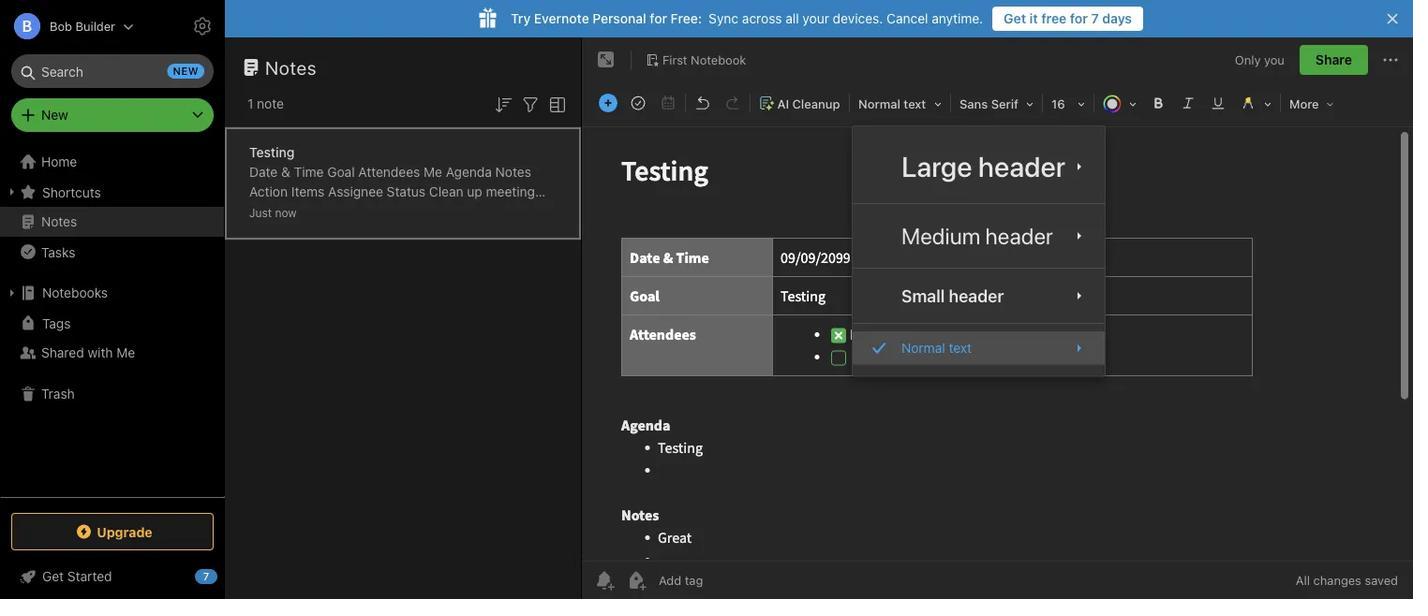 Task type: locate. For each thing, give the bounding box(es) containing it.
just
[[249, 207, 272, 220]]

just now
[[249, 207, 297, 220]]

0 vertical spatial 7
[[1092, 11, 1099, 26]]

started
[[67, 569, 112, 585]]

add tag image
[[625, 570, 648, 592]]

2 horizontal spatial notes
[[496, 165, 531, 180]]

[object object] field containing normal text
[[853, 332, 1105, 365]]

notes down the action
[[249, 204, 283, 219]]

me up clean in the top of the page
[[424, 165, 442, 180]]

clean
[[429, 184, 464, 200]]

2 vertical spatial header
[[949, 286, 1004, 306]]

1 horizontal spatial notes
[[397, 204, 431, 219]]

notes
[[265, 56, 317, 78], [496, 165, 531, 180], [41, 214, 77, 230]]

all
[[786, 11, 799, 26]]

1 vertical spatial normal
[[902, 340, 946, 356]]

notes
[[249, 204, 283, 219], [397, 204, 431, 219]]

note
[[257, 96, 284, 112]]

0 vertical spatial get
[[1004, 11, 1027, 26]]

bold image
[[1146, 90, 1172, 116]]

all
[[1296, 574, 1310, 588]]

send
[[287, 204, 318, 219]]

1 vertical spatial 7
[[203, 571, 209, 584]]

cancel
[[887, 11, 928, 26]]

small
[[902, 286, 945, 306]]

me right with
[[117, 345, 135, 361]]

get left 'started'
[[42, 569, 64, 585]]

tags
[[42, 316, 71, 331]]

meeting up items
[[486, 184, 535, 200]]

text left sans
[[904, 97, 926, 111]]

get left it
[[1004, 11, 1027, 26]]

tasks button
[[0, 237, 224, 267]]

normal text link
[[853, 332, 1105, 365]]

1 vertical spatial me
[[117, 345, 135, 361]]

1 horizontal spatial 7
[[1092, 11, 1099, 26]]

Sort options field
[[492, 92, 515, 116]]

only you
[[1235, 53, 1285, 67]]

1 vertical spatial [object object] field
[[853, 212, 1105, 261]]

0 vertical spatial normal text
[[859, 97, 926, 111]]

tasks
[[41, 244, 75, 260]]

0 vertical spatial notes
[[265, 56, 317, 78]]

1 horizontal spatial text
[[949, 340, 972, 356]]

action
[[249, 184, 288, 200]]

0 horizontal spatial for
[[650, 11, 667, 26]]

normal
[[859, 97, 901, 111], [902, 340, 946, 356]]

status
[[387, 184, 426, 200]]

saved
[[1365, 574, 1399, 588]]

text inside menu item
[[949, 340, 972, 356]]

text down small header
[[949, 340, 972, 356]]

out
[[321, 204, 341, 219]]

0 vertical spatial me
[[424, 165, 442, 180]]

[object Object] field
[[853, 277, 1105, 316]]

medium
[[902, 223, 981, 249]]

0 vertical spatial [object object] field
[[853, 138, 1105, 196]]

[object Object] field
[[853, 138, 1105, 196], [853, 212, 1105, 261], [853, 332, 1105, 365]]

get inside get it free for 7 days 'button'
[[1004, 11, 1027, 26]]

0 horizontal spatial notes
[[249, 204, 283, 219]]

Heading level field
[[852, 90, 949, 117]]

notes up items
[[496, 165, 531, 180]]

medium header link
[[853, 212, 1105, 261]]

0 vertical spatial text
[[904, 97, 926, 111]]

2 [object object] field from the top
[[853, 212, 1105, 261]]

dropdown list menu
[[853, 138, 1105, 365]]

get
[[1004, 11, 1027, 26], [42, 569, 64, 585]]

0 vertical spatial meeting
[[486, 184, 535, 200]]

1 horizontal spatial normal
[[902, 340, 946, 356]]

notes down status
[[397, 204, 431, 219]]

evernote
[[534, 11, 589, 26]]

2 vertical spatial [object object] field
[[853, 332, 1105, 365]]

text inside field
[[904, 97, 926, 111]]

click to collapse image
[[218, 565, 232, 588]]

2 for from the left
[[1070, 11, 1088, 26]]

[object object] field down small header link
[[853, 332, 1105, 365]]

first
[[663, 53, 688, 67]]

1 vertical spatial notes
[[496, 165, 531, 180]]

for for free:
[[650, 11, 667, 26]]

1 vertical spatial get
[[42, 569, 64, 585]]

1 vertical spatial meeting
[[345, 204, 394, 219]]

items
[[291, 184, 325, 200]]

tags button
[[0, 308, 224, 338]]

for for 7
[[1070, 11, 1088, 26]]

action
[[461, 204, 498, 219]]

time
[[294, 165, 324, 180]]

goal
[[327, 165, 355, 180]]

1 horizontal spatial meeting
[[486, 184, 535, 200]]

[object object] field up small header field
[[853, 212, 1105, 261]]

meeting down assignee
[[345, 204, 394, 219]]

free
[[1042, 11, 1067, 26]]

1 for from the left
[[650, 11, 667, 26]]

for
[[650, 11, 667, 26], [1070, 11, 1088, 26]]

7 left days at the right top of the page
[[1092, 11, 1099, 26]]

1 [object object] field from the top
[[853, 138, 1105, 196]]

3 [object object] field from the top
[[853, 332, 1105, 365]]

ai
[[778, 97, 789, 111]]

me inside date & time goal attendees me agenda notes action items assignee status clean up meeting notes send out meeting notes and action items
[[424, 165, 442, 180]]

1 vertical spatial normal text
[[902, 340, 972, 356]]

1 horizontal spatial notes
[[265, 56, 317, 78]]

shared
[[41, 345, 84, 361]]

normal text right 'cleanup'
[[859, 97, 926, 111]]

Highlight field
[[1234, 90, 1279, 117]]

notes link
[[0, 207, 224, 237]]

for right free
[[1070, 11, 1088, 26]]

0 vertical spatial header
[[979, 150, 1066, 183]]

attendees
[[358, 165, 420, 180]]

expand notebooks image
[[5, 286, 20, 301]]

home
[[41, 154, 77, 170]]

more actions image
[[1380, 49, 1402, 71]]

header
[[979, 150, 1066, 183], [986, 223, 1053, 249], [949, 286, 1004, 306]]

for inside 'button'
[[1070, 11, 1088, 26]]

underline image
[[1205, 90, 1232, 116]]

text
[[904, 97, 926, 111], [949, 340, 972, 356]]

7
[[1092, 11, 1099, 26], [203, 571, 209, 584]]

get inside help and learning task checklist field
[[42, 569, 64, 585]]

header inside small header link
[[949, 286, 1004, 306]]

0 horizontal spatial notes
[[41, 214, 77, 230]]

0 vertical spatial normal
[[859, 97, 901, 111]]

share
[[1316, 52, 1353, 67]]

header inside medium header link
[[986, 223, 1053, 249]]

for left free:
[[650, 11, 667, 26]]

0 horizontal spatial get
[[42, 569, 64, 585]]

Help and Learning task checklist field
[[0, 562, 225, 592]]

0 horizontal spatial normal
[[859, 97, 901, 111]]

normal text down small
[[902, 340, 972, 356]]

header inside large header link
[[979, 150, 1066, 183]]

first notebook button
[[639, 47, 753, 73]]

[object object] field down sans
[[853, 138, 1105, 196]]

notebooks link
[[0, 278, 224, 308]]

add filters image
[[519, 94, 542, 116]]

date & time goal attendees me agenda notes action items assignee status clean up meeting notes send out meeting notes and action items
[[249, 165, 535, 219]]

0 horizontal spatial 7
[[203, 571, 209, 584]]

normal down small
[[902, 340, 946, 356]]

normal right 'cleanup'
[[859, 97, 901, 111]]

Font size field
[[1045, 90, 1092, 117]]

1
[[247, 96, 253, 112]]

Insert field
[[594, 90, 622, 116]]

changes
[[1314, 574, 1362, 588]]

task image
[[625, 90, 651, 116]]

1 vertical spatial header
[[986, 223, 1053, 249]]

notes up tasks
[[41, 214, 77, 230]]

me
[[424, 165, 442, 180], [117, 345, 135, 361]]

only
[[1235, 53, 1261, 67]]

free:
[[671, 11, 702, 26]]

normal text
[[859, 97, 926, 111], [902, 340, 972, 356]]

tree
[[0, 147, 225, 497]]

1 horizontal spatial me
[[424, 165, 442, 180]]

1 note
[[247, 96, 284, 112]]

0 horizontal spatial me
[[117, 345, 135, 361]]

upgrade button
[[11, 514, 214, 551]]

all changes saved
[[1296, 574, 1399, 588]]

0 horizontal spatial meeting
[[345, 204, 394, 219]]

notes up note
[[265, 56, 317, 78]]

personal
[[593, 11, 647, 26]]

add a reminder image
[[593, 570, 616, 592]]

cleanup
[[793, 97, 840, 111]]

1 vertical spatial text
[[949, 340, 972, 356]]

trash link
[[0, 380, 224, 410]]

shared with me
[[41, 345, 135, 361]]

7 left click to collapse image
[[203, 571, 209, 584]]

2 vertical spatial notes
[[41, 214, 77, 230]]

first notebook
[[663, 53, 746, 67]]

1 horizontal spatial get
[[1004, 11, 1027, 26]]

0 horizontal spatial text
[[904, 97, 926, 111]]

note window element
[[582, 37, 1414, 600]]

1 horizontal spatial for
[[1070, 11, 1088, 26]]



Task type: vqa. For each thing, say whether or not it's contained in the screenshot.
"First Notebook"
yes



Task type: describe. For each thing, give the bounding box(es) containing it.
new search field
[[24, 54, 204, 88]]

me inside tree
[[117, 345, 135, 361]]

notes inside tree
[[41, 214, 77, 230]]

your
[[803, 11, 830, 26]]

with
[[88, 345, 113, 361]]

get started
[[42, 569, 112, 585]]

[object object] field containing large header
[[853, 138, 1105, 196]]

home link
[[0, 147, 225, 177]]

get it free for 7 days button
[[993, 7, 1144, 31]]

days
[[1103, 11, 1132, 26]]

across
[[742, 11, 782, 26]]

more
[[1290, 97, 1320, 111]]

bob
[[50, 19, 72, 33]]

&
[[281, 165, 290, 180]]

16
[[1052, 97, 1065, 111]]

you
[[1265, 53, 1285, 67]]

try
[[511, 11, 531, 26]]

More actions field
[[1380, 45, 1402, 75]]

small header
[[902, 286, 1004, 306]]

devices.
[[833, 11, 883, 26]]

small header link
[[853, 277, 1105, 316]]

settings image
[[191, 15, 214, 37]]

header for medium header
[[986, 223, 1053, 249]]

builder
[[76, 19, 115, 33]]

Font color field
[[1097, 90, 1144, 117]]

sans
[[960, 97, 988, 111]]

sync
[[709, 11, 739, 26]]

normal text menu item
[[853, 332, 1105, 365]]

Note Editor text field
[[582, 127, 1414, 562]]

bob builder
[[50, 19, 115, 33]]

shortcuts
[[42, 184, 101, 200]]

Add tag field
[[657, 573, 798, 589]]

get it free for 7 days
[[1004, 11, 1132, 26]]

normal text inside menu item
[[902, 340, 972, 356]]

expand note image
[[595, 49, 618, 71]]

header for large header
[[979, 150, 1066, 183]]

2 notes from the left
[[397, 204, 431, 219]]

notes inside date & time goal attendees me agenda notes action items assignee status clean up meeting notes send out meeting notes and action items
[[496, 165, 531, 180]]

notebook
[[691, 53, 746, 67]]

header for small header
[[949, 286, 1004, 306]]

Add filters field
[[519, 92, 542, 116]]

date
[[249, 165, 278, 180]]

7 inside help and learning task checklist field
[[203, 571, 209, 584]]

share button
[[1300, 45, 1369, 75]]

agenda
[[446, 165, 492, 180]]

new
[[173, 65, 199, 77]]

upgrade
[[97, 525, 153, 540]]

now
[[275, 207, 297, 220]]

trash
[[41, 387, 75, 402]]

7 inside 'button'
[[1092, 11, 1099, 26]]

Search text field
[[24, 54, 201, 88]]

More field
[[1283, 90, 1341, 117]]

try evernote personal for free: sync across all your devices. cancel anytime.
[[511, 11, 983, 26]]

large header
[[902, 150, 1066, 183]]

Font family field
[[953, 90, 1041, 117]]

testing
[[249, 145, 295, 160]]

1 notes from the left
[[249, 204, 283, 219]]

large
[[902, 150, 973, 183]]

sans serif
[[960, 97, 1019, 111]]

it
[[1030, 11, 1038, 26]]

ai cleanup
[[778, 97, 840, 111]]

undo image
[[690, 90, 716, 116]]

notebooks
[[42, 285, 108, 301]]

anytime.
[[932, 11, 983, 26]]

medium header
[[902, 223, 1053, 249]]

up
[[467, 184, 483, 200]]

new button
[[11, 98, 214, 132]]

ai cleanup button
[[753, 90, 847, 117]]

get for get started
[[42, 569, 64, 585]]

get for get it free for 7 days
[[1004, 11, 1027, 26]]

shared with me link
[[0, 338, 224, 368]]

large header link
[[853, 138, 1105, 196]]

Account field
[[0, 7, 134, 45]]

new
[[41, 107, 68, 123]]

and
[[434, 204, 457, 219]]

normal inside normal text field
[[859, 97, 901, 111]]

italic image
[[1175, 90, 1202, 116]]

normal inside normal text link
[[902, 340, 946, 356]]

normal text inside field
[[859, 97, 926, 111]]

serif
[[992, 97, 1019, 111]]

View options field
[[542, 92, 569, 116]]

tree containing home
[[0, 147, 225, 497]]

[object object] field containing medium header
[[853, 212, 1105, 261]]

shortcuts button
[[0, 177, 224, 207]]

items
[[501, 204, 534, 219]]



